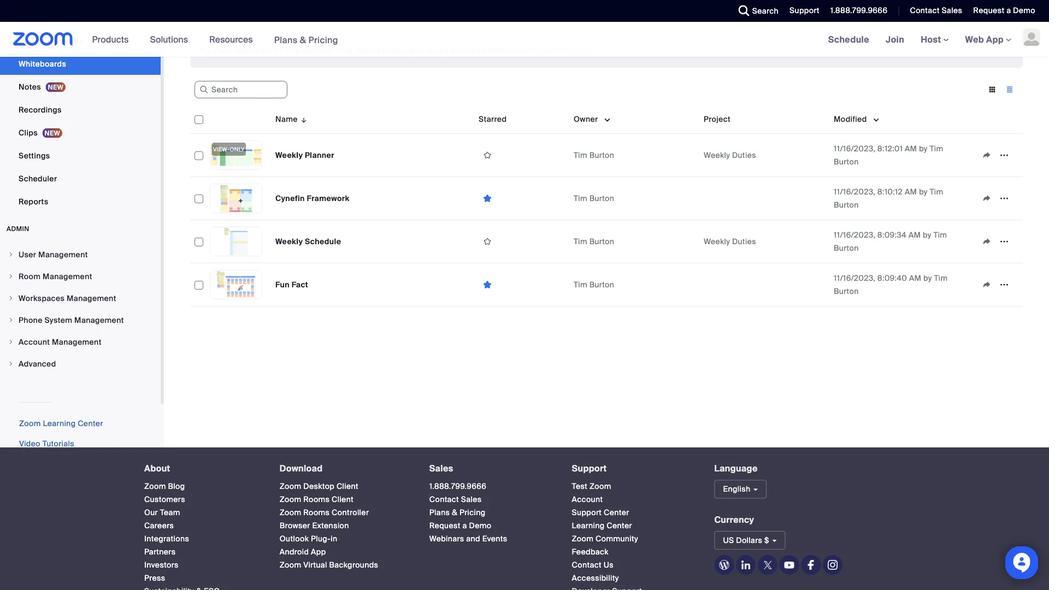 Task type: vqa. For each thing, say whether or not it's contained in the screenshot.
'STAR THIS WHITEBOARD' image
no



Task type: locate. For each thing, give the bounding box(es) containing it.
11/16/2023, left 8:10:12
[[834, 187, 876, 197]]

0 vertical spatial framework
[[800, 6, 841, 16]]

0 horizontal spatial account
[[19, 337, 50, 347]]

application containing name
[[190, 105, 1023, 307]]

user
[[19, 249, 36, 260]]

management inside phone system management menu item
[[74, 315, 124, 325]]

right image left workspaces
[[8, 295, 14, 302]]

request inside 1.888.799.9666 contact sales plans & pricing request a demo webinars and events
[[429, 521, 461, 531]]

am inside 11/16/2023, 8:09:40 am by tim burton
[[909, 273, 922, 283]]

2 right image from the top
[[8, 295, 14, 302]]

1 horizontal spatial &
[[452, 508, 458, 518]]

management inside room management menu item
[[43, 271, 92, 281]]

1 vertical spatial personal
[[19, 36, 52, 46]]

currency
[[715, 514, 754, 526]]

1 horizontal spatial 1.888.799.9666
[[831, 5, 888, 16]]

pricing inside 1.888.799.9666 contact sales plans & pricing request a demo webinars and events
[[460, 508, 486, 518]]

app
[[986, 34, 1004, 45], [311, 547, 326, 557]]

management up the "room management"
[[38, 249, 88, 260]]

center
[[78, 419, 103, 429], [604, 508, 629, 518], [607, 521, 632, 531]]

3 tim burton from the top
[[574, 236, 614, 246]]

1.888.799.9666 contact sales plans & pricing request a demo webinars and events
[[429, 482, 507, 544]]

phone system management
[[19, 315, 124, 325]]

1 vertical spatial app
[[311, 547, 326, 557]]

cell
[[700, 177, 830, 220], [700, 263, 830, 307]]

11/16/2023, 8:12:01 am by tim burton
[[834, 143, 944, 167]]

upgrade right limit.
[[357, 45, 389, 55]]

& right 3
[[300, 34, 306, 45]]

personal up zoom logo
[[19, 13, 52, 23]]

plans right the reached
[[274, 34, 298, 45]]

search button
[[731, 0, 782, 22]]

advanced menu item
[[0, 354, 161, 374]]

click to unstar the whiteboard cynefin framework image
[[479, 193, 496, 204]]

1 right image from the top
[[8, 251, 14, 258]]

room management menu item
[[0, 266, 161, 287]]

1 vertical spatial duties
[[732, 236, 756, 246]]

0 horizontal spatial your
[[267, 45, 283, 55]]

1 tim burton from the top
[[574, 150, 614, 160]]

0 horizontal spatial demo
[[469, 521, 492, 531]]

right image for user management
[[8, 251, 14, 258]]

us
[[723, 535, 734, 546]]

0 horizontal spatial app
[[311, 547, 326, 557]]

1 personal from the top
[[19, 13, 52, 23]]

0 vertical spatial share image
[[978, 150, 996, 160]]

right image inside room management menu item
[[8, 273, 14, 280]]

1 vertical spatial right image
[[8, 339, 14, 345]]

1 vertical spatial account
[[572, 495, 603, 505]]

2 vertical spatial contact
[[572, 560, 602, 570]]

by for 11/16/2023, 8:10:12 am by tim burton
[[919, 187, 928, 197]]

user management menu item
[[0, 244, 161, 265]]

2 vertical spatial sales
[[461, 495, 482, 505]]

2 11/16/2023, from the top
[[834, 187, 876, 197]]

right image inside the 'user management' menu item
[[8, 251, 14, 258]]

1 vertical spatial demo
[[469, 521, 492, 531]]

1 horizontal spatial pricing
[[460, 508, 486, 518]]

2 vertical spatial center
[[607, 521, 632, 531]]

integrations
[[144, 534, 189, 544]]

right image left phone
[[8, 317, 14, 324]]

1 cell from the top
[[700, 177, 830, 220]]

cynefin down weekly planner
[[275, 193, 305, 203]]

by for 11/16/2023, 8:09:34 am by tim burton
[[923, 230, 932, 240]]

by for 11/16/2023, 8:12:01 am by tim burton
[[919, 143, 928, 154]]

banner
[[0, 22, 1049, 58]]

1 horizontal spatial us
[[1013, 6, 1023, 16]]

1 horizontal spatial request
[[974, 5, 1005, 16]]

scheduler
[[19, 174, 57, 184]]

application
[[190, 105, 1023, 307], [978, 147, 1019, 163], [978, 190, 1019, 207], [978, 233, 1019, 250], [978, 277, 1019, 293]]

1 11/16/2023, from the top
[[834, 143, 876, 154]]

1 vertical spatial a
[[463, 521, 467, 531]]

personal up "whiteboards" at the left top of page
[[19, 36, 52, 46]]

contact
[[910, 5, 940, 16], [429, 495, 459, 505], [572, 560, 602, 570]]

1 vertical spatial 1.888.799.9666
[[429, 482, 487, 492]]

1.888.799.9666 button
[[822, 0, 890, 22], [831, 5, 888, 16]]

join
[[886, 34, 905, 45]]

whiteboards link
[[0, 53, 161, 75]]

0 vertical spatial support
[[790, 5, 820, 16]]

personal menu menu
[[0, 0, 161, 214]]

am inside 11/16/2023, 8:09:34 am by tim burton
[[909, 230, 921, 240]]

2 duties from the top
[[732, 236, 756, 246]]

browser
[[280, 521, 310, 531]]

controller
[[332, 508, 369, 518]]

3
[[285, 45, 290, 55]]

support right search
[[790, 5, 820, 16]]

zoom rooms controller link
[[280, 508, 369, 518]]

customers link
[[144, 495, 185, 505]]

1 vertical spatial share image
[[978, 193, 996, 203]]

1 vertical spatial &
[[452, 508, 458, 518]]

0 horizontal spatial a
[[463, 521, 467, 531]]

me-we-us retrospective element
[[980, 5, 1049, 16]]

2 weekly duties from the top
[[704, 236, 756, 246]]

1 duties from the top
[[732, 150, 756, 160]]

0 horizontal spatial pricing
[[308, 34, 338, 45]]

management up 'workspaces management'
[[43, 271, 92, 281]]

management inside workspaces management menu item
[[67, 293, 116, 303]]

products button
[[92, 22, 134, 57]]

11/16/2023, 8:10:12 am by tim burton
[[834, 187, 944, 210]]

resources
[[209, 34, 253, 45]]

request a demo link
[[965, 0, 1049, 22], [974, 5, 1036, 16], [429, 521, 492, 531]]

cynefin right report
[[769, 6, 798, 16]]

framework up schedule link
[[800, 6, 841, 16]]

1 horizontal spatial demo
[[1013, 5, 1036, 16]]

0 vertical spatial cell
[[700, 177, 830, 220]]

1 share image from the top
[[978, 150, 996, 160]]

account down test zoom link
[[572, 495, 603, 505]]

share image
[[978, 150, 996, 160], [978, 193, 996, 203], [978, 280, 996, 290]]

management inside the 'user management' menu item
[[38, 249, 88, 260]]

contact down "feedback" button
[[572, 560, 602, 570]]

cynefin framework button
[[767, 0, 841, 16]]

2 horizontal spatial contact
[[910, 5, 940, 16]]

by inside 11/16/2023, 8:10:12 am by tim burton
[[919, 187, 928, 197]]

11/16/2023, for 11/16/2023, 8:10:12 am by tim burton
[[834, 187, 876, 197]]

& down 1.888.799.9666 link
[[452, 508, 458, 518]]

1 vertical spatial request
[[429, 521, 461, 531]]

2 share image from the top
[[978, 193, 996, 203]]

share image for 11/16/2023, 8:12:01 am by tim burton
[[978, 150, 996, 160]]

& inside 1.888.799.9666 contact sales plans & pricing request a demo webinars and events
[[452, 508, 458, 518]]

learning up "tutorials"
[[43, 419, 76, 429]]

app down plug-
[[311, 547, 326, 557]]

weekly duties for 11/16/2023, 8:09:34 am by tim burton
[[704, 236, 756, 246]]

0 horizontal spatial plans
[[274, 34, 298, 45]]

application for 11/16/2023, 8:09:40 am by tim burton
[[978, 277, 1019, 293]]

plans up "webinars"
[[429, 508, 450, 518]]

weekly
[[275, 150, 303, 160], [704, 150, 730, 160], [275, 236, 303, 246], [704, 236, 730, 246]]

zoom desktop client link
[[280, 482, 358, 492]]

admin menu menu
[[0, 244, 161, 375]]

11/16/2023, left 8:09:34
[[834, 230, 876, 240]]

0 horizontal spatial &
[[300, 34, 306, 45]]

duties for 11/16/2023, 8:09:34 am by tim burton
[[732, 236, 756, 246]]

2 horizontal spatial sales
[[942, 5, 963, 16]]

me-we-us retros
[[983, 6, 1049, 16]]

application for 11/16/2023, 8:12:01 am by tim burton
[[978, 147, 1019, 163]]

11/16/2023, inside 11/16/2023, 8:10:12 am by tim burton
[[834, 187, 876, 197]]

1 horizontal spatial contact
[[572, 560, 602, 570]]

our team link
[[144, 508, 180, 518]]

app right web
[[986, 34, 1004, 45]]

1 vertical spatial plans
[[429, 508, 450, 518]]

virtual
[[303, 560, 327, 570]]

app inside zoom desktop client zoom rooms client zoom rooms controller browser extension outlook plug-in android app zoom virtual backgrounds
[[311, 547, 326, 557]]

we-
[[998, 6, 1013, 16]]

support link
[[782, 0, 822, 22], [790, 5, 820, 16], [572, 463, 607, 474]]

management for room management
[[43, 271, 92, 281]]

4 right image from the top
[[8, 361, 14, 367]]

8:10:12
[[878, 187, 903, 197]]

us dollars $ button
[[715, 531, 786, 550]]

1 horizontal spatial plans
[[429, 508, 450, 518]]

burton inside 11/16/2023, 8:09:40 am by tim burton
[[834, 286, 859, 296]]

settings
[[19, 151, 50, 161]]

1.888.799.9666
[[831, 5, 888, 16], [429, 482, 487, 492]]

0 horizontal spatial schedule
[[305, 236, 341, 246]]

zoom logo image
[[13, 32, 73, 46]]

partners link
[[144, 547, 176, 557]]

2 upgrade from the left
[[537, 45, 570, 55]]

11/16/2023, inside 11/16/2023, 8:09:34 am by tim burton
[[834, 230, 876, 240]]

11/16/2023, inside "11/16/2023, 8:12:01 am by tim burton"
[[834, 143, 876, 154]]

by right 8:10:12
[[919, 187, 928, 197]]

1.888.799.9666 up schedule link
[[831, 5, 888, 16]]

management for user management
[[38, 249, 88, 260]]

grid mode, not selected image
[[984, 85, 1001, 95]]

download link
[[280, 463, 323, 474]]

press
[[144, 573, 165, 583]]

1.888.799.9666 inside 1.888.799.9666 contact sales plans & pricing request a demo webinars and events
[[429, 482, 487, 492]]

your left 3
[[267, 45, 283, 55]]

thumbnail of weekly planner image
[[210, 141, 262, 169]]

right image
[[8, 273, 14, 280], [8, 295, 14, 302], [8, 317, 14, 324], [8, 361, 14, 367]]

by inside 11/16/2023, 8:09:34 am by tim burton
[[923, 230, 932, 240]]

1 horizontal spatial your
[[392, 45, 408, 55]]

plans inside product information navigation
[[274, 34, 298, 45]]

0 vertical spatial contact
[[910, 5, 940, 16]]

about
[[144, 463, 170, 474]]

right image inside advanced menu item
[[8, 361, 14, 367]]

1 horizontal spatial upgrade
[[537, 45, 570, 55]]

tim inside "11/16/2023, 8:12:01 am by tim burton"
[[930, 143, 944, 154]]

weekly planner
[[275, 150, 334, 160]]

1 rooms from the top
[[303, 495, 330, 505]]

your
[[267, 45, 283, 55], [392, 45, 408, 55]]

1 upgrade from the left
[[357, 45, 389, 55]]

webinars and events link
[[429, 534, 507, 544]]

1 vertical spatial cynefin
[[275, 193, 305, 203]]

3 11/16/2023, from the top
[[834, 230, 876, 240]]

sentence maker element
[[909, 5, 975, 16]]

share image
[[978, 237, 996, 246]]

11/16/2023, down modified
[[834, 143, 876, 154]]

1 vertical spatial weekly duties
[[704, 236, 756, 246]]

right image left account management
[[8, 339, 14, 345]]

1 vertical spatial sales
[[429, 463, 453, 474]]

11/16/2023, inside 11/16/2023, 8:09:40 am by tim burton
[[834, 273, 876, 283]]

tim burton for 11/16/2023, 8:09:34 am by tim burton
[[574, 236, 614, 246]]

zoom community link
[[572, 534, 638, 544]]

pricing up and
[[460, 508, 486, 518]]

am inside "11/16/2023, 8:12:01 am by tim burton"
[[905, 143, 917, 154]]

2 personal from the top
[[19, 36, 52, 46]]

1 vertical spatial schedule
[[305, 236, 341, 246]]

support down account link
[[572, 508, 602, 518]]

demo
[[1013, 5, 1036, 16], [469, 521, 492, 531]]

am right 8:09:34
[[909, 230, 921, 240]]

by right 8:09:34
[[923, 230, 932, 240]]

thumbnail of weekly schedule image
[[210, 227, 262, 256]]

our
[[144, 508, 158, 518]]

1 vertical spatial learning
[[572, 521, 605, 531]]

11/16/2023, 8:09:40 am by tim burton
[[834, 273, 948, 296]]

am right 8:09:40
[[909, 273, 922, 283]]

1 horizontal spatial cynefin
[[769, 6, 798, 16]]

planner
[[305, 150, 334, 160]]

right image left advanced
[[8, 361, 14, 367]]

pricing inside product information navigation
[[308, 34, 338, 45]]

0 vertical spatial account
[[19, 337, 50, 347]]

contact down 1.888.799.9666 link
[[429, 495, 459, 505]]

right image inside phone system management menu item
[[8, 317, 14, 324]]

8:09:40
[[878, 273, 907, 283]]

clips link
[[0, 122, 161, 144]]

0 vertical spatial plans
[[274, 34, 298, 45]]

management down room management menu item
[[67, 293, 116, 303]]

0 vertical spatial personal
[[19, 13, 52, 23]]

click to star the whiteboard weekly schedule image
[[479, 237, 496, 246]]

outlook
[[280, 534, 309, 544]]

management down phone system management menu item
[[52, 337, 102, 347]]

by inside "11/16/2023, 8:12:01 am by tim burton"
[[919, 143, 928, 154]]

us dollars $
[[723, 535, 769, 546]]

pricing right 3
[[308, 34, 338, 45]]

laboratory report button
[[696, 0, 766, 16]]

right image left user
[[8, 251, 14, 258]]

2 vertical spatial share image
[[978, 280, 996, 290]]

1 horizontal spatial account
[[572, 495, 603, 505]]

Search text field
[[195, 81, 287, 98]]

& inside product information navigation
[[300, 34, 306, 45]]

1 vertical spatial framework
[[307, 193, 350, 203]]

get
[[437, 45, 449, 55]]

contact inside 1.888.799.9666 contact sales plans & pricing request a demo webinars and events
[[429, 495, 459, 505]]

0 vertical spatial 1.888.799.9666
[[831, 5, 888, 16]]

meetings navigation
[[820, 22, 1049, 58]]

share image down share image
[[978, 280, 996, 290]]

app inside meetings 'navigation'
[[986, 34, 1004, 45]]

upgrade
[[357, 45, 389, 55], [537, 45, 570, 55]]

0 vertical spatial pricing
[[308, 34, 338, 45]]

whiteboards.
[[488, 45, 537, 55]]

1 vertical spatial center
[[604, 508, 629, 518]]

1 horizontal spatial app
[[986, 34, 1004, 45]]

am right 8:12:01
[[905, 143, 917, 154]]

4 11/16/2023, from the top
[[834, 273, 876, 283]]

0 vertical spatial weekly duties
[[704, 150, 756, 160]]

2 cell from the top
[[700, 263, 830, 307]]

1 horizontal spatial framework
[[800, 6, 841, 16]]

account link
[[572, 495, 603, 505]]

management inside account management menu item
[[52, 337, 102, 347]]

0 vertical spatial us
[[1013, 6, 1023, 16]]

rooms down desktop
[[303, 495, 330, 505]]

0 horizontal spatial contact
[[429, 495, 459, 505]]

0 horizontal spatial learning
[[43, 419, 76, 429]]

demo up and
[[469, 521, 492, 531]]

1 vertical spatial us
[[604, 560, 614, 570]]

personal inside "link"
[[19, 13, 52, 23]]

0 vertical spatial request
[[974, 5, 1005, 16]]

by inside 11/16/2023, 8:09:40 am by tim burton
[[924, 273, 932, 283]]

right image left room
[[8, 273, 14, 280]]

framework inside "application"
[[307, 193, 350, 203]]

contact inside test zoom account support center learning center zoom community feedback contact us accessibility
[[572, 560, 602, 570]]

1 horizontal spatial a
[[1007, 5, 1011, 16]]

right image inside account management menu item
[[8, 339, 14, 345]]

by right 8:12:01
[[919, 143, 928, 154]]

right image
[[8, 251, 14, 258], [8, 339, 14, 345]]

plans & pricing link
[[274, 34, 338, 45], [274, 34, 338, 45], [429, 508, 486, 518]]

0 horizontal spatial framework
[[307, 193, 350, 203]]

about link
[[144, 463, 170, 474]]

account management
[[19, 337, 102, 347]]

schedule down cynefin framework
[[305, 236, 341, 246]]

upgrade left plan
[[537, 45, 570, 55]]

0 horizontal spatial sales
[[429, 463, 453, 474]]

outlook plug-in link
[[280, 534, 337, 544]]

share image for 11/16/2023, 8:09:40 am by tim burton
[[978, 280, 996, 290]]

0 horizontal spatial upgrade
[[357, 45, 389, 55]]

$
[[765, 535, 769, 546]]

3 right image from the top
[[8, 317, 14, 324]]

0 vertical spatial right image
[[8, 251, 14, 258]]

8:12:01
[[878, 143, 903, 154]]

1 weekly duties from the top
[[704, 150, 756, 160]]

0 vertical spatial sales
[[942, 5, 963, 16]]

a
[[1007, 5, 1011, 16], [463, 521, 467, 531]]

0 vertical spatial rooms
[[303, 495, 330, 505]]

0 vertical spatial client
[[337, 482, 358, 492]]

0 horizontal spatial us
[[604, 560, 614, 570]]

by right 8:09:40
[[924, 273, 932, 283]]

investors link
[[144, 560, 179, 570]]

1 vertical spatial contact
[[429, 495, 459, 505]]

0 vertical spatial schedule
[[828, 34, 870, 45]]

schedule down asset
[[828, 34, 870, 45]]

1 vertical spatial pricing
[[460, 508, 486, 518]]

burton inside 11/16/2023, 8:09:34 am by tim burton
[[834, 243, 859, 253]]

am inside 11/16/2023, 8:10:12 am by tim burton
[[905, 187, 917, 197]]

1 vertical spatial rooms
[[303, 508, 330, 518]]

1 vertical spatial cell
[[700, 263, 830, 307]]

click to star the whiteboard weekly planner image
[[479, 150, 496, 160]]

right image for phone
[[8, 317, 14, 324]]

account inside account management menu item
[[19, 337, 50, 347]]

1 right image from the top
[[8, 273, 14, 280]]

contact up host
[[910, 5, 940, 16]]

more options for weekly planner image
[[996, 150, 1013, 160]]

share image up more options for cynefin framework icon
[[978, 150, 996, 160]]

advanced
[[19, 359, 56, 369]]

1 horizontal spatial learning
[[572, 521, 605, 531]]

0 horizontal spatial 1.888.799.9666
[[429, 482, 487, 492]]

0 horizontal spatial cynefin
[[275, 193, 305, 203]]

0 horizontal spatial request
[[429, 521, 461, 531]]

0 vertical spatial app
[[986, 34, 1004, 45]]

rooms down zoom rooms client link
[[303, 508, 330, 518]]

investors
[[144, 560, 179, 570]]

0 vertical spatial demo
[[1013, 5, 1036, 16]]

management
[[864, 6, 913, 16], [38, 249, 88, 260], [43, 271, 92, 281], [67, 293, 116, 303], [74, 315, 124, 325], [52, 337, 102, 347]]

1 horizontal spatial schedule
[[828, 34, 870, 45]]

more options for fun fact image
[[996, 280, 1013, 290]]

0 vertical spatial &
[[300, 34, 306, 45]]

management up the join
[[864, 6, 913, 16]]

management down workspaces management menu item
[[74, 315, 124, 325]]

support up test zoom link
[[572, 463, 607, 474]]

framework down "planner"
[[307, 193, 350, 203]]

right image inside workspaces management menu item
[[8, 295, 14, 302]]

account up advanced
[[19, 337, 50, 347]]

notes
[[19, 82, 41, 92]]

2 tim burton from the top
[[574, 193, 614, 203]]

2 right image from the top
[[8, 339, 14, 345]]

0 vertical spatial duties
[[732, 150, 756, 160]]

tim burton for 11/16/2023, 8:10:12 am by tim burton
[[574, 193, 614, 203]]

pricing
[[308, 34, 338, 45], [460, 508, 486, 518]]

zoom
[[19, 419, 41, 429], [144, 482, 166, 492], [280, 482, 301, 492], [590, 482, 611, 492], [280, 495, 301, 505], [280, 508, 301, 518], [572, 534, 594, 544], [280, 560, 301, 570]]

4 tim burton from the top
[[574, 280, 614, 290]]

your left plan
[[392, 45, 408, 55]]

learning down 'support center' link
[[572, 521, 605, 531]]

11/16/2023, left 8:09:40
[[834, 273, 876, 283]]

list mode, selected image
[[1001, 85, 1019, 95]]

8:09:34
[[878, 230, 907, 240]]

3 share image from the top
[[978, 280, 996, 290]]

schedule inside "application"
[[305, 236, 341, 246]]

demo right we-
[[1013, 5, 1036, 16]]

am right 8:10:12
[[905, 187, 917, 197]]

a inside 1.888.799.9666 contact sales plans & pricing request a demo webinars and events
[[463, 521, 467, 531]]

2 vertical spatial support
[[572, 508, 602, 518]]

support
[[790, 5, 820, 16], [572, 463, 607, 474], [572, 508, 602, 518]]

share image up share image
[[978, 193, 996, 203]]

1.888.799.9666 down "sales" link
[[429, 482, 487, 492]]

1 horizontal spatial sales
[[461, 495, 482, 505]]



Task type: describe. For each thing, give the bounding box(es) containing it.
view-only
[[213, 146, 245, 153]]

sales link
[[429, 463, 453, 474]]

product information navigation
[[84, 22, 346, 58]]

plans inside 1.888.799.9666 contact sales plans & pricing request a demo webinars and events
[[429, 508, 450, 518]]

cell for 11/16/2023, 8:09:40 am by tim burton
[[700, 263, 830, 307]]

recordings
[[19, 105, 62, 115]]

you have reached your 3 whiteboard limit. upgrade your plan to get unlimited whiteboards. upgrade plan
[[199, 45, 588, 55]]

test zoom account support center learning center zoom community feedback contact us accessibility
[[572, 482, 638, 583]]

1 vertical spatial client
[[332, 495, 354, 505]]

learning inside test zoom account support center learning center zoom community feedback contact us accessibility
[[572, 521, 605, 531]]

android
[[280, 547, 309, 557]]

arrow down image
[[298, 113, 308, 126]]

zoom desktop client zoom rooms client zoom rooms controller browser extension outlook plug-in android app zoom virtual backgrounds
[[280, 482, 378, 570]]

am for 8:09:40
[[909, 273, 922, 283]]

me-we-us retros button
[[980, 0, 1049, 16]]

us inside button
[[1013, 6, 1023, 16]]

cynefin framework
[[275, 193, 350, 203]]

notes link
[[0, 76, 161, 98]]

am for 8:12:01
[[905, 143, 917, 154]]

and
[[466, 534, 480, 544]]

right image for workspaces
[[8, 295, 14, 302]]

0 vertical spatial a
[[1007, 5, 1011, 16]]

am for 8:09:34
[[909, 230, 921, 240]]

11/16/2023, for 11/16/2023, 8:09:40 am by tim burton
[[834, 273, 876, 283]]

video tutorials
[[19, 439, 74, 449]]

browser extension link
[[280, 521, 349, 531]]

workspaces management
[[19, 293, 116, 303]]

0 vertical spatial center
[[78, 419, 103, 429]]

solutions button
[[150, 22, 193, 57]]

resources button
[[209, 22, 258, 57]]

android app link
[[280, 547, 326, 557]]

tutorials
[[42, 439, 74, 449]]

sales inside 1.888.799.9666 contact sales plans & pricing request a demo webinars and events
[[461, 495, 482, 505]]

solutions
[[150, 34, 188, 45]]

demo inside 1.888.799.9666 contact sales plans & pricing request a demo webinars and events
[[469, 521, 492, 531]]

system
[[44, 315, 72, 325]]

11/16/2023, 8:09:34 am by tim burton
[[834, 230, 947, 253]]

zoom inside zoom blog customers our team careers integrations partners investors press
[[144, 482, 166, 492]]

1.888.799.9666 link
[[429, 482, 487, 492]]

burton inside "11/16/2023, 8:12:01 am by tim burton"
[[834, 157, 859, 167]]

personal for personal devices
[[19, 36, 52, 46]]

video
[[19, 439, 40, 449]]

management for account management
[[52, 337, 102, 347]]

scheduler link
[[0, 168, 161, 190]]

blog
[[168, 482, 185, 492]]

contact us link
[[572, 560, 614, 570]]

join link
[[878, 22, 913, 57]]

owner
[[574, 114, 598, 124]]

have
[[215, 45, 232, 55]]

webinars
[[429, 534, 464, 544]]

more options for weekly schedule image
[[996, 237, 1013, 246]]

tim inside 11/16/2023, 8:09:40 am by tim burton
[[934, 273, 948, 283]]

personal contacts link
[[0, 7, 161, 29]]

tim burton for 11/16/2023, 8:09:40 am by tim burton
[[574, 280, 614, 290]]

zoom blog link
[[144, 482, 185, 492]]

sentence maker button
[[909, 0, 975, 16]]

1.888.799.9666 for 1.888.799.9666 contact sales plans & pricing request a demo webinars and events
[[429, 482, 487, 492]]

zoom learning center link
[[19, 419, 103, 429]]

workspaces
[[19, 293, 65, 303]]

retros
[[1025, 6, 1049, 16]]

asset
[[841, 6, 862, 16]]

by for 11/16/2023, 8:09:40 am by tim burton
[[924, 273, 932, 283]]

burton inside 11/16/2023, 8:10:12 am by tim burton
[[834, 200, 859, 210]]

whiteboard
[[292, 45, 335, 55]]

tim burton for 11/16/2023, 8:12:01 am by tim burton
[[574, 150, 614, 160]]

host
[[921, 34, 944, 45]]

us inside test zoom account support center learning center zoom community feedback contact us accessibility
[[604, 560, 614, 570]]

learning center link
[[572, 521, 632, 531]]

sentence
[[912, 6, 947, 16]]

starred
[[479, 114, 507, 124]]

web app button
[[965, 34, 1012, 45]]

test zoom link
[[572, 482, 611, 492]]

weekly duties for 11/16/2023, 8:12:01 am by tim burton
[[704, 150, 756, 160]]

reports
[[19, 196, 48, 207]]

zoom rooms client link
[[280, 495, 354, 505]]

in
[[331, 534, 337, 544]]

laboratory report element
[[696, 5, 766, 16]]

project
[[704, 114, 731, 124]]

user management
[[19, 249, 88, 260]]

1 vertical spatial support
[[572, 463, 607, 474]]

personal for personal contacts
[[19, 13, 52, 23]]

maker
[[949, 6, 972, 16]]

tim inside 11/16/2023, 8:09:34 am by tim burton
[[934, 230, 947, 240]]

profile picture image
[[1023, 28, 1041, 46]]

fun fact
[[275, 280, 308, 290]]

application for 11/16/2023, 8:09:34 am by tim burton
[[978, 233, 1019, 250]]

11/16/2023, for 11/16/2023, 8:09:34 am by tim burton
[[834, 230, 876, 240]]

workspaces management menu item
[[0, 288, 161, 309]]

extension
[[312, 521, 349, 531]]

2 your from the left
[[392, 45, 408, 55]]

personal contacts
[[19, 13, 88, 23]]

thumbnail of fun fact image
[[210, 271, 262, 299]]

thumbnail of cynefin framework image
[[210, 184, 262, 213]]

cynefin inside "application"
[[275, 193, 305, 203]]

account inside test zoom account support center learning center zoom community feedback contact us accessibility
[[572, 495, 603, 505]]

application for 11/16/2023, 8:10:12 am by tim burton
[[978, 190, 1019, 207]]

asset management element
[[838, 5, 913, 16]]

download
[[280, 463, 323, 474]]

partners
[[144, 547, 176, 557]]

accessibility
[[572, 573, 619, 583]]

reached
[[234, 45, 265, 55]]

whiteboards
[[19, 59, 66, 69]]

plan
[[410, 45, 426, 55]]

banner containing products
[[0, 22, 1049, 58]]

cynefin framework element
[[767, 5, 841, 16]]

schedule link
[[820, 22, 878, 57]]

plans & pricing
[[274, 34, 338, 45]]

phone
[[19, 315, 42, 325]]

host button
[[921, 34, 949, 45]]

search
[[752, 6, 779, 16]]

room
[[19, 271, 41, 281]]

only
[[230, 146, 245, 153]]

right image for account management
[[8, 339, 14, 345]]

tim inside 11/16/2023, 8:10:12 am by tim burton
[[930, 187, 944, 197]]

account management menu item
[[0, 332, 161, 352]]

1.888.799.9666 for 1.888.799.9666
[[831, 5, 888, 16]]

unlimited
[[451, 45, 486, 55]]

request a demo
[[974, 5, 1036, 16]]

11/16/2023, for 11/16/2023, 8:12:01 am by tim burton
[[834, 143, 876, 154]]

careers
[[144, 521, 174, 531]]

management for workspaces management
[[67, 293, 116, 303]]

products
[[92, 34, 129, 45]]

phone system management menu item
[[0, 310, 161, 331]]

0 vertical spatial cynefin
[[769, 6, 798, 16]]

team
[[160, 508, 180, 518]]

1 your from the left
[[267, 45, 283, 55]]

duties for 11/16/2023, 8:12:01 am by tim burton
[[732, 150, 756, 160]]

schedule inside schedule link
[[828, 34, 870, 45]]

right image for room
[[8, 273, 14, 280]]

0 vertical spatial learning
[[43, 419, 76, 429]]

language
[[715, 463, 758, 474]]

click to unstar the whiteboard fun fact image
[[479, 280, 496, 290]]

personal devices link
[[0, 30, 161, 52]]

support inside test zoom account support center learning center zoom community feedback contact us accessibility
[[572, 508, 602, 518]]

name
[[275, 114, 298, 124]]

cell for 11/16/2023, 8:10:12 am by tim burton
[[700, 177, 830, 220]]

share image for 11/16/2023, 8:10:12 am by tim burton
[[978, 193, 996, 203]]

am for 8:10:12
[[905, 187, 917, 197]]

limit.
[[337, 45, 355, 55]]

web app
[[965, 34, 1004, 45]]

room management
[[19, 271, 92, 281]]

support center link
[[572, 508, 629, 518]]

2 rooms from the top
[[303, 508, 330, 518]]

recordings link
[[0, 99, 161, 121]]

more options for cynefin framework image
[[996, 193, 1013, 203]]

feedback button
[[572, 547, 609, 557]]

web
[[965, 34, 984, 45]]



